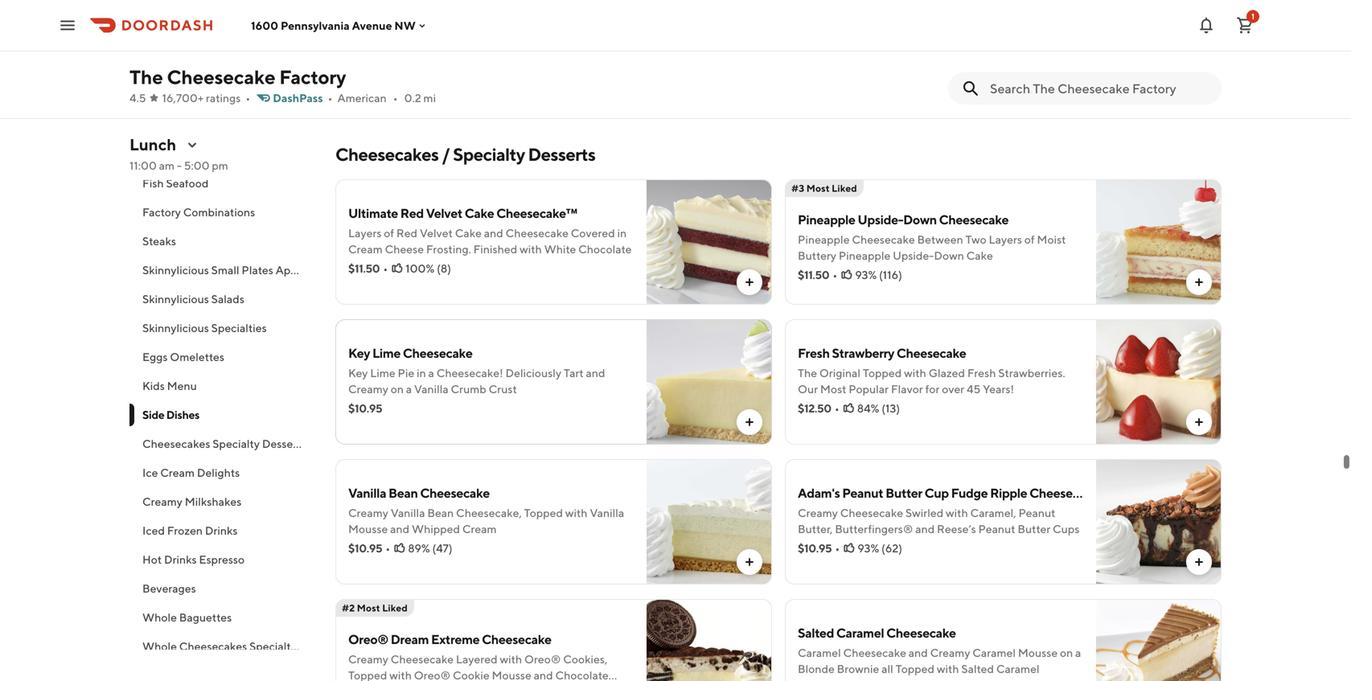 Task type: vqa. For each thing, say whether or not it's contained in the screenshot.


Task type: describe. For each thing, give the bounding box(es) containing it.
• right '$12.50'
[[835, 402, 839, 415]]

$11.50 • for 100% (8)
[[348, 262, 388, 275]]

$10.95 for adam's
[[798, 542, 832, 555]]

creamy inside vanilla bean cheesecake creamy vanilla bean cheesecake, topped with vanilla mousse and whipped cream
[[348, 506, 388, 520]]

0 vertical spatial velvet
[[426, 205, 462, 221]]

deliciously
[[505, 366, 561, 380]]

1 vertical spatial oreo®
[[524, 653, 561, 666]]

topped inside salted caramel cheesecake caramel cheesecake and creamy caramel mousse on a blonde brownie all topped with salted caramel
[[896, 662, 935, 676]]

1 horizontal spatial a
[[428, 366, 434, 380]]

steaks
[[142, 234, 176, 248]]

creamy inside the adam's peanut butter cup fudge ripple cheesecake creamy cheesecake swirled with caramel, peanut butter, butterfingers® and reese's peanut butter cups
[[798, 506, 838, 520]]

creamy inside button
[[142, 495, 182, 508]]

-
[[177, 159, 182, 172]]

1 vertical spatial velvet
[[420, 226, 453, 240]]

89% (47)
[[408, 542, 452, 555]]

(116)
[[879, 268, 902, 281]]

$11.50 for 93%
[[798, 268, 829, 281]]

whole baguettes button
[[129, 603, 316, 632]]

drinks inside 'iced frozen drinks' button
[[205, 524, 238, 537]]

tart
[[564, 366, 584, 380]]

Item Search search field
[[990, 80, 1209, 97]]

beverages button
[[129, 574, 316, 603]]

$10.95 • for vanilla
[[348, 542, 390, 555]]

cheesecakes / specialty desserts
[[335, 144, 595, 165]]

salted caramel cheesecake image
[[1096, 599, 1222, 681]]

hot drinks espresso button
[[129, 545, 316, 574]]

cream inside 'button'
[[160, 466, 195, 479]]

moist
[[1037, 233, 1066, 246]]

iced frozen drinks
[[142, 524, 238, 537]]

skinnylicious salads
[[142, 292, 244, 306]]

1 vertical spatial peanut
[[1019, 506, 1056, 520]]

in inside ultimate red velvet cake cheesecake™ layers of red velvet cake and cheesecake covered in cream cheese frosting. finished with white chocolate
[[617, 226, 627, 240]]

• left "0.2"
[[393, 91, 398, 105]]

cheese
[[385, 242, 424, 256]]

kids
[[142, 379, 165, 392]]

crumb
[[451, 382, 486, 396]]

$12.50
[[798, 402, 831, 415]]

84% (13)
[[857, 402, 900, 415]]

1600 pennsylvania avenue nw
[[251, 19, 416, 32]]

2 key from the top
[[348, 366, 368, 380]]

the cheesecake factory
[[129, 66, 346, 88]]

• down buttery at the right of page
[[833, 268, 837, 281]]

on inside salted caramel cheesecake caramel cheesecake and creamy caramel mousse on a blonde brownie all topped with salted caramel
[[1060, 646, 1073, 659]]

specialty inside button
[[213, 437, 260, 450]]

avenue
[[352, 19, 392, 32]]

(47)
[[432, 542, 452, 555]]

93% (62)
[[857, 542, 902, 555]]

#2 most liked
[[342, 602, 408, 614]]

and inside salted caramel cheesecake caramel cheesecake and creamy caramel mousse on a blonde brownie all topped with salted caramel
[[909, 646, 928, 659]]

11:00
[[129, 159, 157, 172]]

and inside ultimate red velvet cake cheesecake™ layers of red velvet cake and cheesecake covered in cream cheese frosting. finished with white chocolate
[[484, 226, 503, 240]]

cheesecake inside ultimate red velvet cake cheesecake™ layers of red velvet cake and cheesecake covered in cream cheese frosting. finished with white chocolate
[[506, 226, 569, 240]]

in inside key lime cheesecake key lime pie in a cheesecake! deliciously tart and creamy on a vanilla crumb crust $10.95
[[417, 366, 426, 380]]

dream
[[391, 632, 429, 647]]

0 vertical spatial down
[[903, 212, 937, 227]]

oreo® dream extreme cheesecake image
[[647, 599, 772, 681]]

popular
[[849, 382, 889, 396]]

our
[[798, 382, 818, 396]]

skinnylicious for skinnylicious specialties
[[142, 321, 209, 335]]

100%
[[406, 262, 435, 275]]

1 vertical spatial cake
[[455, 226, 482, 240]]

lunch
[[129, 135, 176, 154]]

creamy inside oreo® dream extreme cheesecake creamy cheesecake layered with oreo® cookies, topped with oreo® cookie mousse and chocolat
[[348, 653, 388, 666]]

key lime cheesecake key lime pie in a cheesecake! deliciously tart and creamy on a vanilla crumb crust $10.95
[[348, 345, 605, 415]]

1 vertical spatial upside-
[[893, 249, 934, 262]]

layers inside ultimate red velvet cake cheesecake™ layers of red velvet cake and cheesecake covered in cream cheese frosting. finished with white chocolate
[[348, 226, 382, 240]]

0 vertical spatial the
[[129, 66, 163, 88]]

asparagus
[[389, 25, 449, 41]]

specialties
[[211, 321, 267, 335]]

93% for 93% (116)
[[855, 268, 877, 281]]

0 horizontal spatial a
[[406, 382, 412, 396]]

cakes
[[299, 640, 330, 653]]

with inside fresh strawberry cheesecake the original topped with glazed fresh strawberries. our most popular flavor for over 45 years!
[[904, 366, 926, 380]]

ripple
[[990, 485, 1027, 501]]

cheesecakes for cheesecakes specialty desserts
[[142, 437, 210, 450]]

on inside key lime cheesecake key lime pie in a cheesecake! deliciously tart and creamy on a vanilla crumb crust $10.95
[[391, 382, 404, 396]]

reese's
[[937, 522, 976, 536]]

2 vertical spatial peanut
[[978, 522, 1015, 536]]

kids menu
[[142, 379, 197, 392]]

american • 0.2 mi
[[337, 91, 436, 105]]

topped inside vanilla bean cheesecake creamy vanilla bean cheesecake, topped with vanilla mousse and whipped cream
[[524, 506, 563, 520]]

16,700+ ratings •
[[162, 91, 250, 105]]

16,700+
[[162, 91, 204, 105]]

1 horizontal spatial bean
[[427, 506, 454, 520]]

frosting.
[[426, 242, 471, 256]]

ultimate red velvet cake cheesecake™ layers of red velvet cake and cheesecake covered in cream cheese frosting. finished with white chocolate
[[348, 205, 632, 256]]

side dishes
[[142, 408, 199, 421]]

whipped
[[412, 522, 460, 536]]

skinnylicious specialties button
[[129, 314, 316, 343]]

and inside vanilla bean cheesecake creamy vanilla bean cheesecake, topped with vanilla mousse and whipped cream
[[390, 522, 409, 536]]

ratings
[[206, 91, 241, 105]]

baguettes
[[179, 611, 232, 624]]

$12.50 •
[[798, 402, 839, 415]]

0 vertical spatial lime
[[372, 345, 401, 361]]

menu
[[167, 379, 197, 392]]

93% (116)
[[855, 268, 902, 281]]

cups
[[1053, 522, 1080, 536]]

salted caramel cheesecake caramel cheesecake and creamy caramel mousse on a blonde brownie all topped with salted caramel
[[798, 625, 1081, 676]]

93% for 93% (62)
[[857, 542, 879, 555]]

pineapple upside-down cheesecake image
[[1096, 179, 1222, 305]]

layered
[[456, 653, 498, 666]]

4.5
[[129, 91, 146, 105]]

adam's
[[798, 485, 840, 501]]

topped inside oreo® dream extreme cheesecake creamy cheesecake layered with oreo® cookies, topped with oreo® cookie mousse and chocolat
[[348, 669, 387, 681]]

2 vertical spatial pineapple
[[839, 249, 891, 262]]

89%
[[408, 542, 430, 555]]

white
[[544, 242, 576, 256]]

cheesecakes for cheesecakes / specialty desserts
[[335, 144, 439, 165]]

fish seafood
[[142, 177, 209, 190]]

covered
[[571, 226, 615, 240]]

crust
[[489, 382, 517, 396]]

0 vertical spatial upside-
[[858, 212, 903, 227]]

skinnylicious small plates appetizers
[[142, 263, 331, 277]]

notification bell image
[[1197, 16, 1216, 35]]

whole for whole baguettes
[[142, 611, 177, 624]]

liked for oreo® dream extreme cheesecake
[[382, 602, 408, 614]]

skinnylicious for skinnylicious salads
[[142, 292, 209, 306]]

original
[[819, 366, 861, 380]]

add item to cart image for creamy cheesecake swirled with caramel, peanut butter, butterfingers® and reese's peanut butter cups
[[1193, 556, 1206, 569]]

skinnylicious specialties
[[142, 321, 267, 335]]

brownie
[[837, 662, 879, 676]]

adam's peanut butter cup fudge ripple cheesecake image
[[1096, 459, 1222, 585]]

appetizers
[[276, 263, 331, 277]]

/
[[442, 144, 450, 165]]

and inside the adam's peanut butter cup fudge ripple cheesecake creamy cheesecake swirled with caramel, peanut butter, butterfingers® and reese's peanut butter cups
[[915, 522, 935, 536]]

cheesecake™
[[496, 205, 577, 221]]

11:00 am - 5:00 pm
[[129, 159, 228, 172]]

0 vertical spatial salted
[[798, 625, 834, 641]]

0 horizontal spatial peanut
[[842, 485, 883, 501]]

1 horizontal spatial fresh
[[967, 366, 996, 380]]

vanilla inside key lime cheesecake key lime pie in a cheesecake! deliciously tart and creamy on a vanilla crumb crust $10.95
[[414, 382, 449, 396]]

most inside fresh strawberry cheesecake the original topped with glazed fresh strawberries. our most popular flavor for over 45 years!
[[820, 382, 846, 396]]

butter,
[[798, 522, 833, 536]]

with inside vanilla bean cheesecake creamy vanilla bean cheesecake, topped with vanilla mousse and whipped cream
[[565, 506, 588, 520]]

drinks inside hot drinks espresso button
[[164, 553, 197, 566]]

fresh strawberry cheesecake image
[[1096, 319, 1222, 445]]

mousse inside salted caramel cheesecake caramel cheesecake and creamy caramel mousse on a blonde brownie all topped with salted caramel
[[1018, 646, 1058, 659]]

• down the cheesecake factory
[[246, 91, 250, 105]]

cheesecake!
[[436, 366, 503, 380]]

most for oreo® dream extreme cheesecake
[[357, 602, 380, 614]]

#2
[[342, 602, 355, 614]]

0 vertical spatial pineapple
[[798, 212, 855, 227]]

of inside ultimate red velvet cake cheesecake™ layers of red velvet cake and cheesecake covered in cream cheese frosting. finished with white chocolate
[[384, 226, 394, 240]]

(8)
[[437, 262, 451, 275]]

1 vertical spatial down
[[934, 249, 964, 262]]



Task type: locate. For each thing, give the bounding box(es) containing it.
buttery
[[798, 249, 836, 262]]

0 vertical spatial key
[[348, 345, 370, 361]]

1 horizontal spatial mousse
[[492, 669, 531, 681]]

1 vertical spatial factory
[[142, 205, 181, 219]]

in up 'chocolate'
[[617, 226, 627, 240]]

fresh up original
[[798, 345, 830, 361]]

1 vertical spatial skinnylicious
[[142, 292, 209, 306]]

2 vertical spatial cake
[[966, 249, 993, 262]]

topped inside fresh strawberry cheesecake the original topped with glazed fresh strawberries. our most popular flavor for over 45 years!
[[863, 366, 902, 380]]

0 horizontal spatial layers
[[348, 226, 382, 240]]

skinnylicious up skinnylicious specialties at left
[[142, 292, 209, 306]]

grilled asparagus image
[[647, 0, 772, 109]]

1 vertical spatial liked
[[382, 602, 408, 614]]

pineapple upside-down cheesecake pineapple cheesecake between two layers of moist buttery pineapple upside-down cake
[[798, 212, 1066, 262]]

$10.95 • down the 'butter,'
[[798, 542, 840, 555]]

1 vertical spatial mousse
[[1018, 646, 1058, 659]]

seafood
[[166, 177, 209, 190]]

key lime cheesecake image
[[647, 319, 772, 445]]

topped right "all"
[[896, 662, 935, 676]]

add item to cart image for fresh strawberry cheesecake
[[1193, 416, 1206, 429]]

most
[[806, 183, 830, 194], [820, 382, 846, 396], [357, 602, 380, 614]]

plates
[[242, 263, 273, 277]]

lime
[[372, 345, 401, 361], [370, 366, 395, 380]]

upside-
[[858, 212, 903, 227], [893, 249, 934, 262]]

skinnylicious small plates appetizers button
[[129, 256, 331, 285]]

1 horizontal spatial on
[[1060, 646, 1073, 659]]

0 vertical spatial most
[[806, 183, 830, 194]]

$10.95 for vanilla
[[348, 542, 382, 555]]

• left '89%'
[[386, 542, 390, 555]]

whole baguettes
[[142, 611, 232, 624]]

1 vertical spatial butter
[[1018, 522, 1051, 536]]

a inside salted caramel cheesecake caramel cheesecake and creamy caramel mousse on a blonde brownie all topped with salted caramel
[[1075, 646, 1081, 659]]

grilled
[[348, 25, 387, 41]]

liked for pineapple upside-down cheesecake
[[832, 183, 857, 194]]

1 horizontal spatial $11.50 •
[[798, 268, 837, 281]]

skinnylicious down steaks
[[142, 263, 209, 277]]

of left moist
[[1024, 233, 1035, 246]]

drinks down creamy milkshakes button
[[205, 524, 238, 537]]

whole down beverages
[[142, 611, 177, 624]]

$11.50 • for 93% (116)
[[798, 268, 837, 281]]

2 horizontal spatial cream
[[462, 522, 497, 536]]

add item to cart image for layers of red velvet cake and cheesecake covered in cream cheese frosting. finished with white chocolate
[[743, 276, 756, 289]]

swirled
[[905, 506, 944, 520]]

cheesecakes specialty desserts button
[[129, 429, 316, 458]]

0 horizontal spatial butter
[[886, 485, 922, 501]]

1 button
[[1229, 9, 1261, 41]]

1 whole from the top
[[142, 611, 177, 624]]

finished
[[473, 242, 517, 256]]

specialty for /
[[453, 144, 525, 165]]

cream down ultimate
[[348, 242, 383, 256]]

factory up dashpass •
[[279, 66, 346, 88]]

most down original
[[820, 382, 846, 396]]

1 vertical spatial a
[[406, 382, 412, 396]]

cheesecakes down baguettes
[[179, 640, 247, 653]]

and inside key lime cheesecake key lime pie in a cheesecake! deliciously tart and creamy on a vanilla crumb crust $10.95
[[586, 366, 605, 380]]

$10.95 inside key lime cheesecake key lime pie in a cheesecake! deliciously tart and creamy on a vanilla crumb crust $10.95
[[348, 402, 382, 415]]

cream inside ultimate red velvet cake cheesecake™ layers of red velvet cake and cheesecake covered in cream cheese frosting. finished with white chocolate
[[348, 242, 383, 256]]

add item to cart image
[[743, 276, 756, 289], [1193, 276, 1206, 289], [1193, 556, 1206, 569]]

ultimate red velvet cake cheesecake™ image
[[647, 179, 772, 305]]

1 horizontal spatial desserts
[[528, 144, 595, 165]]

pineapple up buttery at the right of page
[[798, 233, 850, 246]]

2 horizontal spatial a
[[1075, 646, 1081, 659]]

2 vertical spatial oreo®
[[414, 669, 451, 681]]

1 horizontal spatial butter
[[1018, 522, 1051, 536]]

fish
[[142, 177, 164, 190]]

most right #2
[[357, 602, 380, 614]]

whole inside button
[[142, 640, 177, 653]]

whole inside button
[[142, 611, 177, 624]]

pineapple down #3 most liked
[[798, 212, 855, 227]]

ice cream delights button
[[129, 458, 316, 487]]

2 whole from the top
[[142, 640, 177, 653]]

mi
[[423, 91, 436, 105]]

desserts inside cheesecakes specialty desserts button
[[262, 437, 306, 450]]

cheesecakes down "american • 0.2 mi"
[[335, 144, 439, 165]]

2 vertical spatial a
[[1075, 646, 1081, 659]]

0 vertical spatial red
[[400, 205, 424, 221]]

topped right cheesecake, at the bottom
[[524, 506, 563, 520]]

0 horizontal spatial desserts
[[262, 437, 306, 450]]

0 horizontal spatial on
[[391, 382, 404, 396]]

0.2
[[404, 91, 421, 105]]

lime left pie
[[370, 366, 395, 380]]

add item to cart image for vanilla bean cheesecake
[[743, 556, 756, 569]]

1 vertical spatial drinks
[[164, 553, 197, 566]]

2 vertical spatial specialty
[[249, 640, 297, 653]]

whole for whole cheesecakes specialty cakes
[[142, 640, 177, 653]]

of
[[384, 226, 394, 240], [1024, 233, 1035, 246]]

upside- up (116)
[[893, 249, 934, 262]]

0 vertical spatial in
[[617, 226, 627, 240]]

strawberries.
[[998, 366, 1065, 380]]

liked right '#3'
[[832, 183, 857, 194]]

2 vertical spatial mousse
[[492, 669, 531, 681]]

dishes
[[166, 408, 199, 421]]

0 horizontal spatial drinks
[[164, 553, 197, 566]]

small
[[211, 263, 239, 277]]

add item to cart image
[[743, 416, 756, 429], [1193, 416, 1206, 429], [743, 556, 756, 569]]

cheesecakes inside button
[[142, 437, 210, 450]]

iced frozen drinks button
[[129, 516, 316, 545]]

with inside the adam's peanut butter cup fudge ripple cheesecake creamy cheesecake swirled with caramel, peanut butter, butterfingers® and reese's peanut butter cups
[[946, 506, 968, 520]]

0 vertical spatial peanut
[[842, 485, 883, 501]]

liked up dream at bottom
[[382, 602, 408, 614]]

specialty for cheesecakes
[[249, 640, 297, 653]]

salads
[[211, 292, 244, 306]]

mousse inside vanilla bean cheesecake creamy vanilla bean cheesecake, topped with vanilla mousse and whipped cream
[[348, 522, 388, 536]]

peanut down caramel,
[[978, 522, 1015, 536]]

add item to cart image for pineapple upside-down cheesecake
[[1193, 276, 1206, 289]]

pennsylvania
[[281, 19, 350, 32]]

0 vertical spatial whole
[[142, 611, 177, 624]]

topped down #2 most liked
[[348, 669, 387, 681]]

0 vertical spatial skinnylicious
[[142, 263, 209, 277]]

menus image
[[186, 138, 199, 151]]

0 vertical spatial liked
[[832, 183, 857, 194]]

cream down cheesecake, at the bottom
[[462, 522, 497, 536]]

layers right two
[[989, 233, 1022, 246]]

0 vertical spatial drinks
[[205, 524, 238, 537]]

2 vertical spatial cream
[[462, 522, 497, 536]]

2 skinnylicious from the top
[[142, 292, 209, 306]]

93% left (116)
[[855, 268, 877, 281]]

in right pie
[[417, 366, 426, 380]]

0 vertical spatial a
[[428, 366, 434, 380]]

omelettes
[[170, 350, 224, 364]]

2 horizontal spatial mousse
[[1018, 646, 1058, 659]]

3 skinnylicious from the top
[[142, 321, 209, 335]]

grilled asparagus
[[348, 25, 449, 41]]

desserts
[[528, 144, 595, 165], [262, 437, 306, 450]]

$10.95 •
[[348, 542, 390, 555], [798, 542, 840, 555]]

100% (8)
[[406, 262, 451, 275]]

2 vertical spatial skinnylicious
[[142, 321, 209, 335]]

butter up swirled
[[886, 485, 922, 501]]

milkshakes
[[185, 495, 242, 508]]

specialty up ice cream delights 'button'
[[213, 437, 260, 450]]

hot
[[142, 553, 162, 566]]

1 horizontal spatial of
[[1024, 233, 1035, 246]]

espresso
[[199, 553, 245, 566]]

$11.50 down buttery at the right of page
[[798, 268, 829, 281]]

pineapple up 93% (116)
[[839, 249, 891, 262]]

1 horizontal spatial $11.50
[[798, 268, 829, 281]]

topped up popular
[[863, 366, 902, 380]]

specialty right the /
[[453, 144, 525, 165]]

whole down whole baguettes
[[142, 640, 177, 653]]

0 horizontal spatial cream
[[160, 466, 195, 479]]

chocolate
[[578, 242, 632, 256]]

$10.95 • left '89%'
[[348, 542, 390, 555]]

1 horizontal spatial peanut
[[978, 522, 1015, 536]]

$10.95 • for adam's
[[798, 542, 840, 555]]

adam's peanut butter cup fudge ripple cheesecake creamy cheesecake swirled with caramel, peanut butter, butterfingers® and reese's peanut butter cups
[[798, 485, 1099, 536]]

american
[[337, 91, 387, 105]]

• down cheese
[[383, 262, 388, 275]]

1 vertical spatial desserts
[[262, 437, 306, 450]]

specialty left cakes
[[249, 640, 297, 653]]

bean
[[388, 485, 418, 501], [427, 506, 454, 520]]

0 horizontal spatial salted
[[798, 625, 834, 641]]

whole cheesecakes specialty cakes button
[[129, 632, 330, 661]]

butter left cups
[[1018, 522, 1051, 536]]

and inside oreo® dream extreme cheesecake creamy cheesecake layered with oreo® cookies, topped with oreo® cookie mousse and chocolat
[[534, 669, 553, 681]]

the inside fresh strawberry cheesecake the original topped with glazed fresh strawberries. our most popular flavor for over 45 years!
[[798, 366, 817, 380]]

dashpass •
[[273, 91, 333, 105]]

in
[[617, 226, 627, 240], [417, 366, 426, 380]]

0 vertical spatial on
[[391, 382, 404, 396]]

1 horizontal spatial oreo®
[[414, 669, 451, 681]]

0 vertical spatial cake
[[465, 205, 494, 221]]

eggs omelettes
[[142, 350, 224, 364]]

1 vertical spatial red
[[396, 226, 417, 240]]

1 vertical spatial pineapple
[[798, 233, 850, 246]]

oreo® down #2 most liked
[[348, 632, 388, 647]]

cheesecake inside key lime cheesecake key lime pie in a cheesecake! deliciously tart and creamy on a vanilla crumb crust $10.95
[[403, 345, 472, 361]]

the up our
[[798, 366, 817, 380]]

2 vertical spatial cheesecakes
[[179, 640, 247, 653]]

0 vertical spatial butter
[[886, 485, 922, 501]]

layers inside pineapple upside-down cheesecake pineapple cheesecake between two layers of moist buttery pineapple upside-down cake
[[989, 233, 1022, 246]]

cream inside vanilla bean cheesecake creamy vanilla bean cheesecake, topped with vanilla mousse and whipped cream
[[462, 522, 497, 536]]

drinks right hot
[[164, 553, 197, 566]]

whole cheesecakes specialty cakes
[[142, 640, 330, 653]]

1 vertical spatial 93%
[[857, 542, 879, 555]]

glazed
[[929, 366, 965, 380]]

peanut up butterfingers®
[[842, 485, 883, 501]]

cake up finished
[[465, 205, 494, 221]]

pie
[[398, 366, 414, 380]]

cheesecake inside fresh strawberry cheesecake the original topped with glazed fresh strawberries. our most popular flavor for over 45 years!
[[897, 345, 966, 361]]

$11.50 for 100%
[[348, 262, 380, 275]]

cake inside pineapple upside-down cheesecake pineapple cheesecake between two layers of moist buttery pineapple upside-down cake
[[966, 249, 993, 262]]

2 horizontal spatial peanut
[[1019, 506, 1056, 520]]

93%
[[855, 268, 877, 281], [857, 542, 879, 555]]

0 horizontal spatial in
[[417, 366, 426, 380]]

0 horizontal spatial bean
[[388, 485, 418, 501]]

cheesecakes specialty desserts
[[142, 437, 306, 450]]

caramel
[[836, 625, 884, 641], [798, 646, 841, 659], [973, 646, 1016, 659], [996, 662, 1040, 676]]

fresh
[[798, 345, 830, 361], [967, 366, 996, 380]]

1 vertical spatial whole
[[142, 640, 177, 653]]

1 key from the top
[[348, 345, 370, 361]]

strawberry
[[832, 345, 894, 361]]

1 skinnylicious from the top
[[142, 263, 209, 277]]

0 horizontal spatial the
[[129, 66, 163, 88]]

93% down butterfingers®
[[857, 542, 879, 555]]

0 horizontal spatial mousse
[[348, 522, 388, 536]]

kids menu button
[[129, 372, 316, 401]]

0 vertical spatial oreo®
[[348, 632, 388, 647]]

2 $10.95 • from the left
[[798, 542, 840, 555]]

cake up frosting.
[[455, 226, 482, 240]]

fish seafood button
[[129, 169, 316, 198]]

0 horizontal spatial fresh
[[798, 345, 830, 361]]

creamy milkshakes button
[[129, 487, 316, 516]]

1 horizontal spatial $10.95 •
[[798, 542, 840, 555]]

mousse inside oreo® dream extreme cheesecake creamy cheesecake layered with oreo® cookies, topped with oreo® cookie mousse and chocolat
[[492, 669, 531, 681]]

ice
[[142, 466, 158, 479]]

1 horizontal spatial salted
[[961, 662, 994, 676]]

1 vertical spatial the
[[798, 366, 817, 380]]

a
[[428, 366, 434, 380], [406, 382, 412, 396], [1075, 646, 1081, 659]]

creamy milkshakes
[[142, 495, 242, 508]]

1 vertical spatial in
[[417, 366, 426, 380]]

upside- up 93% (116)
[[858, 212, 903, 227]]

creamy inside salted caramel cheesecake caramel cheesecake and creamy caramel mousse on a blonde brownie all topped with salted caramel
[[930, 646, 970, 659]]

$11.50 • down cheese
[[348, 262, 388, 275]]

skinnylicious up eggs omelettes
[[142, 321, 209, 335]]

ice cream delights
[[142, 466, 240, 479]]

0 vertical spatial bean
[[388, 485, 418, 501]]

mousse
[[348, 522, 388, 536], [1018, 646, 1058, 659], [492, 669, 531, 681]]

down up between
[[903, 212, 937, 227]]

am
[[159, 159, 175, 172]]

1 items, open order cart image
[[1235, 16, 1255, 35]]

salted
[[798, 625, 834, 641], [961, 662, 994, 676]]

1 vertical spatial bean
[[427, 506, 454, 520]]

cheesecake
[[167, 66, 275, 88], [939, 212, 1009, 227], [506, 226, 569, 240], [852, 233, 915, 246], [403, 345, 472, 361], [897, 345, 966, 361], [420, 485, 490, 501], [1030, 485, 1099, 501], [840, 506, 903, 520], [886, 625, 956, 641], [482, 632, 551, 647], [843, 646, 906, 659], [391, 653, 454, 666]]

skinnylicious inside "button"
[[142, 292, 209, 306]]

1 $10.95 • from the left
[[348, 542, 390, 555]]

0 vertical spatial fresh
[[798, 345, 830, 361]]

1 horizontal spatial cream
[[348, 242, 383, 256]]

cheesecake,
[[456, 506, 522, 520]]

oreo® left cookies,
[[524, 653, 561, 666]]

0 horizontal spatial oreo®
[[348, 632, 388, 647]]

fudge
[[951, 485, 988, 501]]

1 horizontal spatial factory
[[279, 66, 346, 88]]

1 vertical spatial key
[[348, 366, 368, 380]]

$11.50 left 100%
[[348, 262, 380, 275]]

desserts up ice cream delights 'button'
[[262, 437, 306, 450]]

1 vertical spatial lime
[[370, 366, 395, 380]]

of inside pineapple upside-down cheesecake pineapple cheesecake between two layers of moist buttery pineapple upside-down cake
[[1024, 233, 1035, 246]]

2 horizontal spatial oreo®
[[524, 653, 561, 666]]

fresh up 45
[[967, 366, 996, 380]]

1 horizontal spatial drinks
[[205, 524, 238, 537]]

lime up pie
[[372, 345, 401, 361]]

0 vertical spatial factory
[[279, 66, 346, 88]]

down down between
[[934, 249, 964, 262]]

1 vertical spatial salted
[[961, 662, 994, 676]]

1 vertical spatial most
[[820, 382, 846, 396]]

cookies,
[[563, 653, 607, 666]]

extreme
[[431, 632, 480, 647]]

0 horizontal spatial liked
[[382, 602, 408, 614]]

eggs
[[142, 350, 168, 364]]

cheesecakes down side dishes
[[142, 437, 210, 450]]

vanilla bean cheesecake image
[[647, 459, 772, 585]]

• left american
[[328, 91, 333, 105]]

most for pineapple upside-down cheesecake
[[806, 183, 830, 194]]

factory inside button
[[142, 205, 181, 219]]

add item to cart image for key lime cheesecake
[[743, 416, 756, 429]]

of up cheese
[[384, 226, 394, 240]]

layers down ultimate
[[348, 226, 382, 240]]

1
[[1251, 12, 1255, 21]]

creamy inside key lime cheesecake key lime pie in a cheesecake! deliciously tart and creamy on a vanilla crumb crust $10.95
[[348, 382, 388, 396]]

hot drinks espresso
[[142, 553, 245, 566]]

cream right ice
[[160, 466, 195, 479]]

with inside ultimate red velvet cake cheesecake™ layers of red velvet cake and cheesecake covered in cream cheese frosting. finished with white chocolate
[[520, 242, 542, 256]]

most right '#3'
[[806, 183, 830, 194]]

0 vertical spatial desserts
[[528, 144, 595, 165]]

with inside salted caramel cheesecake caramel cheesecake and creamy caramel mousse on a blonde brownie all topped with salted caramel
[[937, 662, 959, 676]]

the up 4.5
[[129, 66, 163, 88]]

ultimate
[[348, 205, 398, 221]]

2 vertical spatial most
[[357, 602, 380, 614]]

cream
[[348, 242, 383, 256], [160, 466, 195, 479], [462, 522, 497, 536]]

• down butterfingers®
[[835, 542, 840, 555]]

0 horizontal spatial $10.95 •
[[348, 542, 390, 555]]

cheesecakes inside button
[[179, 640, 247, 653]]

0 horizontal spatial of
[[384, 226, 394, 240]]

oreo® left cookie
[[414, 669, 451, 681]]

cake down two
[[966, 249, 993, 262]]

$11.50 • down buttery at the right of page
[[798, 268, 837, 281]]

desserts up cheesecake™
[[528, 144, 595, 165]]

#3
[[791, 183, 804, 194]]

specialty inside button
[[249, 640, 297, 653]]

1 horizontal spatial layers
[[989, 233, 1022, 246]]

factory up steaks
[[142, 205, 181, 219]]

peanut up cups
[[1019, 506, 1056, 520]]

0 horizontal spatial $11.50
[[348, 262, 380, 275]]

open menu image
[[58, 16, 77, 35]]

skinnylicious for skinnylicious small plates appetizers
[[142, 263, 209, 277]]

1 horizontal spatial in
[[617, 226, 627, 240]]

cheesecake inside vanilla bean cheesecake creamy vanilla bean cheesecake, topped with vanilla mousse and whipped cream
[[420, 485, 490, 501]]



